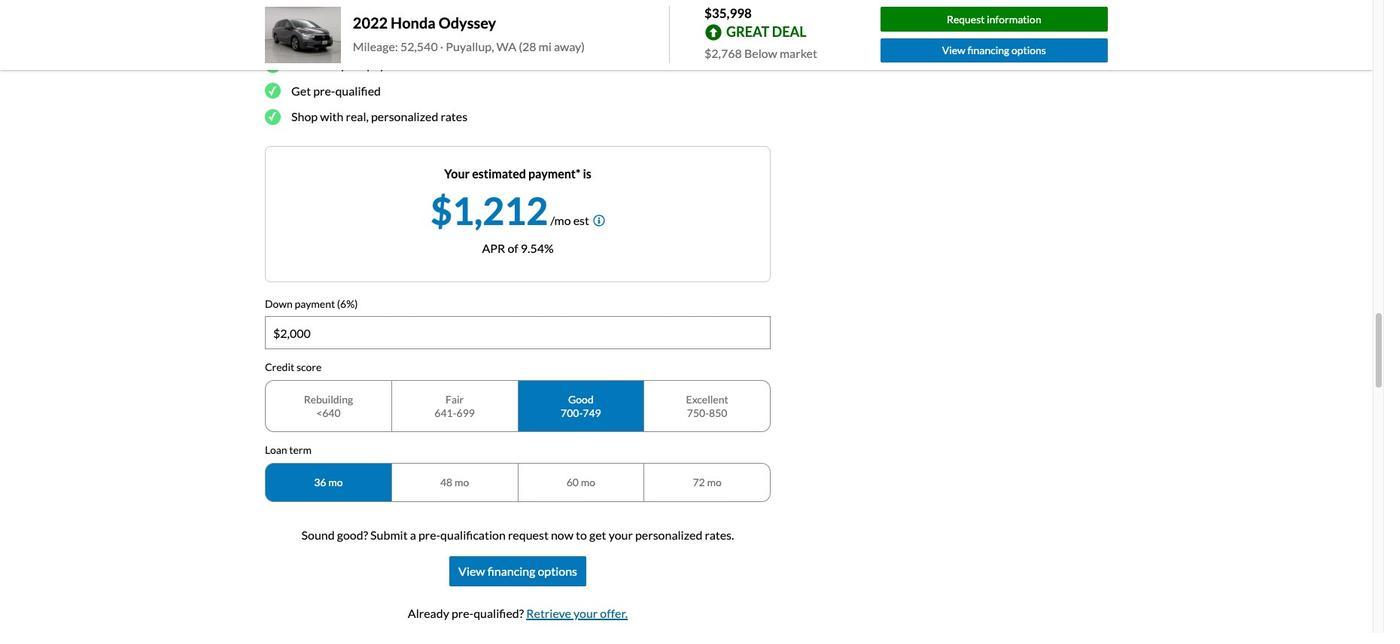Task type: locate. For each thing, give the bounding box(es) containing it.
1 horizontal spatial financing
[[968, 44, 1010, 57]]

2 horizontal spatial pre-
[[452, 606, 474, 620]]

pre-
[[313, 83, 335, 98], [418, 527, 440, 542], [452, 606, 474, 620]]

view
[[942, 44, 966, 57], [458, 563, 485, 578]]

deal
[[772, 23, 807, 40]]

2 mo from the left
[[455, 476, 469, 489]]

$2,768
[[705, 46, 742, 60]]

pre- right already at left bottom
[[452, 606, 474, 620]]

2022 honda odyssey mileage: 52,540 · puyallup, wa (28 mi away)
[[353, 14, 585, 54]]

1 horizontal spatial view financing options button
[[880, 38, 1108, 63]]

retrieve
[[526, 606, 571, 620]]

loan term
[[265, 444, 312, 456]]

$1,212 /mo est
[[431, 188, 589, 233]]

1 vertical spatial payment
[[295, 297, 335, 310]]

personalized right 'real,'
[[371, 109, 438, 124]]

request information
[[947, 13, 1042, 25]]

with
[[320, 109, 344, 124]]

rebuilding
[[304, 393, 353, 406]]

0 horizontal spatial view
[[458, 563, 485, 578]]

$2,768 below market
[[705, 46, 817, 60]]

your
[[444, 166, 470, 180]]

qualified?
[[474, 606, 524, 620]]

mo for 36 mo
[[328, 476, 343, 489]]

your left "offer."
[[574, 606, 598, 620]]

1 horizontal spatial view
[[942, 44, 966, 57]]

0 horizontal spatial financing
[[488, 563, 535, 578]]

2022 honda odyssey image
[[265, 6, 341, 63]]

0 vertical spatial options
[[1012, 44, 1046, 57]]

0 vertical spatial your
[[340, 57, 364, 72]]

mo right 72
[[707, 476, 722, 489]]

36
[[314, 476, 326, 489]]

0 horizontal spatial options
[[538, 563, 577, 578]]

credit
[[265, 361, 294, 374]]

0 vertical spatial view
[[942, 44, 966, 57]]

mi
[[539, 39, 552, 54]]

mo right the 36
[[328, 476, 343, 489]]

real,
[[346, 109, 369, 124]]

estimate your payment
[[291, 57, 413, 72]]

Down payment (6%) text field
[[266, 317, 770, 349]]

submit
[[370, 527, 408, 542]]

now
[[551, 527, 574, 542]]

in
[[326, 17, 340, 37]]

already
[[408, 606, 449, 620]]

699
[[457, 406, 475, 419]]

0 horizontal spatial payment
[[295, 297, 335, 310]]

<640
[[316, 406, 341, 419]]

1 vertical spatial financing
[[488, 563, 535, 578]]

1 vertical spatial your
[[609, 527, 633, 542]]

qualified
[[335, 83, 381, 98]]

est
[[573, 213, 589, 227]]

1 horizontal spatial view financing options
[[942, 44, 1046, 57]]

personalized left rates.
[[635, 527, 703, 542]]

wa
[[497, 39, 516, 54]]

view financing options down request information button
[[942, 44, 1046, 57]]

1 vertical spatial view financing options
[[458, 563, 577, 578]]

mo for 60 mo
[[581, 476, 595, 489]]

is
[[583, 166, 592, 180]]

2 vertical spatial your
[[574, 606, 598, 620]]

1 horizontal spatial your
[[574, 606, 598, 620]]

view financing options
[[942, 44, 1046, 57], [458, 563, 577, 578]]

view for the leftmost view financing options button
[[458, 563, 485, 578]]

get pre-qualified
[[291, 83, 381, 98]]

view financing options button
[[880, 38, 1108, 63], [449, 556, 586, 586]]

below
[[744, 46, 777, 60]]

0 vertical spatial payment
[[367, 57, 413, 72]]

term
[[289, 444, 312, 456]]

great
[[726, 23, 770, 40]]

mo right 60 at the bottom of the page
[[581, 476, 595, 489]]

1 horizontal spatial payment
[[367, 57, 413, 72]]

view financing options button down "sound good? submit a pre-qualification request now to get your personalized rates."
[[449, 556, 586, 586]]

your
[[340, 57, 364, 72], [609, 527, 633, 542], [574, 606, 598, 620]]

financing down "sound good? submit a pre-qualification request now to get your personalized rates."
[[488, 563, 535, 578]]

pre- right get
[[313, 83, 335, 98]]

1 horizontal spatial pre-
[[418, 527, 440, 542]]

2 horizontal spatial your
[[609, 527, 633, 542]]

1 horizontal spatial personalized
[[635, 527, 703, 542]]

2 vertical spatial pre-
[[452, 606, 474, 620]]

0 vertical spatial personalized
[[371, 109, 438, 124]]

options down now
[[538, 563, 577, 578]]

retrieve your offer. link
[[526, 606, 628, 620]]

mo right 48
[[455, 476, 469, 489]]

0 vertical spatial pre-
[[313, 83, 335, 98]]

0 horizontal spatial pre-
[[313, 83, 335, 98]]

view financing options down "sound good? submit a pre-qualification request now to get your personalized rates."
[[458, 563, 577, 578]]

your up the qualified at the top of page
[[340, 57, 364, 72]]

puyallup,
[[446, 39, 494, 54]]

0 vertical spatial view financing options
[[942, 44, 1046, 57]]

great deal
[[726, 23, 807, 40]]

4 mo from the left
[[707, 476, 722, 489]]

pre- right "a"
[[418, 527, 440, 542]]

finance in advance
[[265, 17, 405, 37]]

52,540
[[400, 39, 438, 54]]

view down request
[[942, 44, 966, 57]]

financing down request information button
[[968, 44, 1010, 57]]

2022
[[353, 14, 388, 32]]

60 mo
[[567, 476, 595, 489]]

payment left (6%)
[[295, 297, 335, 310]]

0 horizontal spatial view financing options
[[458, 563, 577, 578]]

view financing options button down request information button
[[880, 38, 1108, 63]]

0 horizontal spatial personalized
[[371, 109, 438, 124]]

your right get
[[609, 527, 633, 542]]

options down information
[[1012, 44, 1046, 57]]

a
[[410, 527, 416, 542]]

72
[[693, 476, 705, 489]]

1 vertical spatial options
[[538, 563, 577, 578]]

mo
[[328, 476, 343, 489], [455, 476, 469, 489], [581, 476, 595, 489], [707, 476, 722, 489]]

3 mo from the left
[[581, 476, 595, 489]]

personalized
[[371, 109, 438, 124], [635, 527, 703, 542]]

1 vertical spatial view
[[458, 563, 485, 578]]

financing
[[968, 44, 1010, 57], [488, 563, 535, 578]]

fair
[[446, 393, 464, 406]]

view down qualification
[[458, 563, 485, 578]]

1 mo from the left
[[328, 476, 343, 489]]

payment
[[367, 57, 413, 72], [295, 297, 335, 310]]

payment down mileage:
[[367, 57, 413, 72]]

1 vertical spatial view financing options button
[[449, 556, 586, 586]]

1 vertical spatial personalized
[[635, 527, 703, 542]]

credit score
[[265, 361, 322, 374]]

36 mo
[[314, 476, 343, 489]]

odyssey
[[439, 14, 496, 32]]

options
[[1012, 44, 1046, 57], [538, 563, 577, 578]]



Task type: vqa. For each thing, say whether or not it's contained in the screenshot.
2022 Honda Odyssey image
yes



Task type: describe. For each thing, give the bounding box(es) containing it.
of
[[508, 241, 518, 255]]

(6%)
[[337, 297, 358, 310]]

good?
[[337, 527, 368, 542]]

641-
[[435, 406, 457, 419]]

rates.
[[705, 527, 734, 542]]

·
[[440, 39, 443, 54]]

market
[[780, 46, 817, 60]]

estimated
[[472, 166, 526, 180]]

1 horizontal spatial options
[[1012, 44, 1046, 57]]

shop with real, personalized rates
[[291, 109, 468, 124]]

pre- for get
[[313, 83, 335, 98]]

down
[[265, 297, 293, 310]]

$35,998
[[705, 5, 752, 21]]

48
[[440, 476, 453, 489]]

request
[[947, 13, 985, 25]]

qualification
[[440, 527, 506, 542]]

72 mo
[[693, 476, 722, 489]]

9.54%
[[521, 241, 554, 255]]

apr
[[482, 241, 505, 255]]

850
[[709, 406, 727, 419]]

(28
[[519, 39, 536, 54]]

estimate
[[291, 57, 338, 72]]

view for the topmost view financing options button
[[942, 44, 966, 57]]

sound
[[301, 527, 335, 542]]

1 vertical spatial pre-
[[418, 527, 440, 542]]

60
[[567, 476, 579, 489]]

already pre-qualified? retrieve your offer.
[[408, 606, 628, 620]]

info circle image
[[593, 214, 605, 226]]

0 vertical spatial view financing options button
[[880, 38, 1108, 63]]

loan
[[265, 444, 287, 456]]

request
[[508, 527, 549, 542]]

to
[[576, 527, 587, 542]]

score
[[296, 361, 322, 374]]

750-
[[687, 406, 709, 419]]

excellent
[[686, 393, 728, 406]]

749
[[583, 406, 601, 419]]

700-
[[561, 406, 583, 419]]

offer.
[[600, 606, 628, 620]]

0 horizontal spatial view financing options button
[[449, 556, 586, 586]]

your estimated payment* is
[[444, 166, 592, 180]]

good 700-749
[[561, 393, 601, 419]]

mileage:
[[353, 39, 398, 54]]

mo for 48 mo
[[455, 476, 469, 489]]

down payment (6%)
[[265, 297, 358, 310]]

/mo
[[550, 213, 571, 227]]

pre- for already
[[452, 606, 474, 620]]

rebuilding <640
[[304, 393, 353, 419]]

away)
[[554, 39, 585, 54]]

advance
[[343, 17, 405, 37]]

get
[[291, 83, 311, 98]]

shop
[[291, 109, 318, 124]]

excellent 750-850
[[686, 393, 728, 419]]

apr of 9.54%
[[482, 241, 554, 255]]

finance
[[265, 17, 323, 37]]

honda
[[391, 14, 436, 32]]

fair 641-699
[[435, 393, 475, 419]]

0 horizontal spatial your
[[340, 57, 364, 72]]

sound good? submit a pre-qualification request now to get your personalized rates.
[[301, 527, 734, 542]]

good
[[568, 393, 594, 406]]

0 vertical spatial financing
[[968, 44, 1010, 57]]

$1,212
[[431, 188, 548, 233]]

get
[[589, 527, 606, 542]]

payment*
[[528, 166, 581, 180]]

48 mo
[[440, 476, 469, 489]]

rates
[[441, 109, 468, 124]]

mo for 72 mo
[[707, 476, 722, 489]]

information
[[987, 13, 1042, 25]]

request information button
[[880, 7, 1108, 31]]



